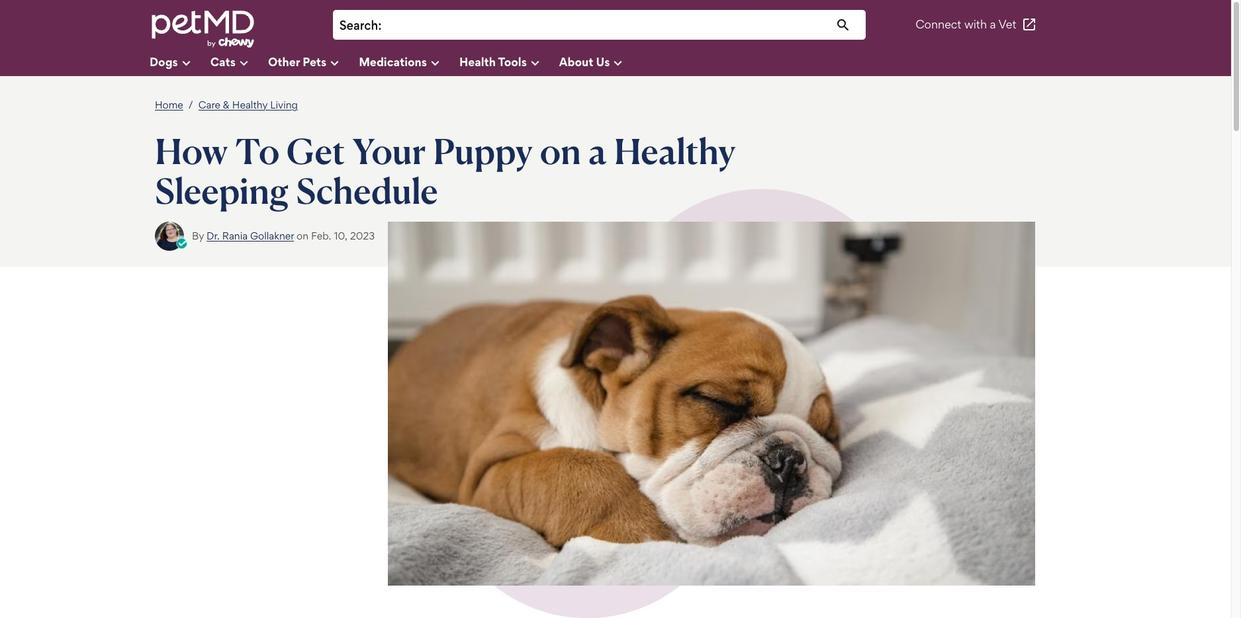 Task type: locate. For each thing, give the bounding box(es) containing it.
your
[[352, 129, 426, 173]]

care & healthy living
[[198, 99, 298, 111]]

1 vertical spatial on
[[297, 229, 308, 242]]

1 horizontal spatial healthy
[[614, 129, 736, 173]]

cats button
[[210, 50, 268, 76]]

10,
[[334, 229, 347, 242]]

0 horizontal spatial healthy
[[232, 99, 268, 111]]

pets
[[303, 54, 326, 68]]

vet
[[999, 18, 1016, 31]]

None text field
[[388, 17, 859, 34]]

0 vertical spatial healthy
[[232, 99, 268, 111]]

by
[[192, 229, 204, 242]]

0 vertical spatial a
[[990, 18, 996, 31]]

health
[[459, 54, 496, 68]]

get
[[287, 129, 345, 173]]

a inside button
[[990, 18, 996, 31]]

dr. rania gollakner link
[[207, 229, 294, 242]]

feb.
[[311, 229, 331, 242]]

on inside how to get your puppy on a healthy sleeping schedule
[[540, 129, 581, 173]]

search
[[339, 18, 378, 33]]

0 vertical spatial on
[[540, 129, 581, 173]]

&
[[223, 99, 230, 111]]

other pets button
[[268, 50, 359, 76]]

dogs
[[150, 54, 178, 68]]

by dr. rania gollakner on feb. 10, 2023
[[192, 229, 375, 242]]

1 horizontal spatial a
[[990, 18, 996, 31]]

health tools
[[459, 54, 527, 68]]

healthy inside how to get your puppy on a healthy sleeping schedule
[[614, 129, 736, 173]]

0 horizontal spatial a
[[588, 129, 607, 173]]

0 horizontal spatial on
[[297, 229, 308, 242]]

about us
[[559, 54, 610, 68]]

puppy
[[433, 129, 533, 173]]

medications button
[[359, 50, 459, 76]]

on
[[540, 129, 581, 173], [297, 229, 308, 242]]

home link
[[155, 99, 183, 111]]

healthy
[[232, 99, 268, 111], [614, 129, 736, 173]]

1 vertical spatial a
[[588, 129, 607, 173]]

other
[[268, 54, 300, 68]]

search :
[[339, 18, 382, 33]]

1 horizontal spatial on
[[540, 129, 581, 173]]

a
[[990, 18, 996, 31], [588, 129, 607, 173]]

dr.
[[207, 229, 220, 242]]

2023
[[350, 229, 375, 242]]

care
[[198, 99, 220, 111]]

about
[[559, 54, 593, 68]]

1 vertical spatial healthy
[[614, 129, 736, 173]]

tools
[[498, 54, 527, 68]]

medications
[[359, 54, 427, 68]]

connect
[[916, 18, 961, 31]]

:
[[378, 18, 382, 33]]



Task type: describe. For each thing, give the bounding box(es) containing it.
with
[[964, 18, 987, 31]]

to
[[235, 129, 280, 173]]

connect with a vet
[[916, 18, 1016, 31]]

about us button
[[559, 50, 642, 76]]

rania
[[222, 229, 248, 242]]

how to get your puppy on a healthy sleeping schedule
[[155, 129, 736, 212]]

home
[[155, 99, 183, 111]]

gollakner
[[250, 229, 294, 242]]

care & healthy living link
[[198, 99, 298, 111]]

health tools button
[[459, 50, 559, 76]]

cats
[[210, 54, 236, 68]]

sleeping
[[155, 169, 289, 212]]

a inside how to get your puppy on a healthy sleeping schedule
[[588, 129, 607, 173]]

schedule
[[296, 169, 438, 212]]

connect with a vet button
[[916, 9, 1038, 41]]

us
[[596, 54, 610, 68]]

how
[[155, 129, 228, 173]]

petmd home image
[[150, 9, 256, 49]]

dogs button
[[150, 50, 210, 76]]

living
[[270, 99, 298, 111]]

dr. rania gollakner image
[[155, 221, 184, 251]]

sleeping english bulldog puppy image
[[388, 221, 1035, 586]]

other pets
[[268, 54, 326, 68]]



Task type: vqa. For each thing, say whether or not it's contained in the screenshot.
Dr.
yes



